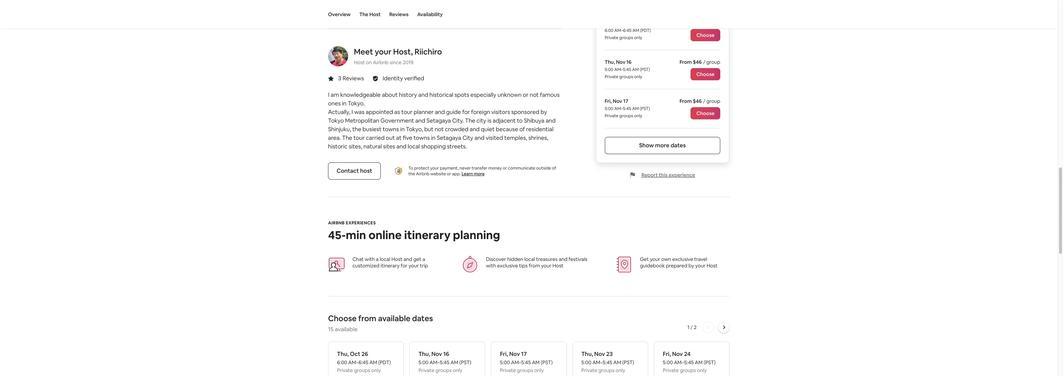 Task type: vqa. For each thing, say whether or not it's contained in the screenshot.
necessary
no



Task type: locate. For each thing, give the bounding box(es) containing it.
as
[[394, 108, 400, 116]]

the inside i am knowledgeable about history and historical spots especially unknown or not famous ones in tokyo. actually, i was appointed as tour planner and guide for foreign visitors sponsored by tokyo metropolitan government and setagaya city. the city is adjacent to shibuya and shinjuku, the busiest towns in tokyo, but not crowded and quiet because of residential area. the tour carried out at five towns in setagaya city and visited temples, shrines, historic sites, natural sites and local shopping streets.
[[352, 126, 361, 133]]

towns
[[383, 126, 399, 133], [414, 134, 430, 142]]

1 vertical spatial 6:00
[[337, 359, 347, 366]]

am–5:45 inside thu, nov 23 5:00 am–5:45 am (pst) private groups only
[[593, 359, 612, 366]]

3 choose link from the top
[[691, 107, 720, 119]]

6:00
[[605, 28, 614, 33], [337, 359, 347, 366]]

thu,
[[605, 59, 615, 65], [337, 350, 349, 358], [419, 350, 430, 358], [582, 350, 593, 358]]

groups
[[619, 35, 633, 41], [619, 74, 633, 80], [619, 113, 633, 119], [354, 367, 370, 374], [436, 367, 452, 374], [517, 367, 533, 374], [599, 367, 615, 374], [680, 367, 696, 374]]

your host inside "get your own exclusive travel guidebook prepared by your host"
[[695, 262, 718, 269]]

0 vertical spatial host
[[369, 11, 381, 18]]

am–5:45
[[614, 67, 631, 72], [614, 106, 631, 112], [430, 359, 450, 366], [511, 359, 531, 366], [593, 359, 612, 366], [674, 359, 694, 366]]

1 horizontal spatial by
[[689, 262, 694, 269]]

23
[[606, 350, 613, 358]]

your host right prepared
[[695, 262, 718, 269]]

natural
[[364, 143, 382, 150]]

host left get
[[392, 256, 403, 262]]

am–6:45
[[615, 28, 632, 33], [348, 359, 368, 366]]

1 vertical spatial thu, nov 16 5:00 am–5:45 am (pst) private groups only
[[419, 350, 471, 374]]

payment,
[[440, 165, 459, 171]]

only inside the fri, nov 24 5:00 am–5:45 am (pst) private groups only
[[697, 367, 707, 374]]

thu, inside thu, oct 26 6:00 am–6:45 am (pdt) private groups only
[[337, 350, 349, 358]]

2 horizontal spatial in
[[431, 134, 436, 142]]

0 vertical spatial dates
[[671, 142, 686, 149]]

outside
[[536, 165, 551, 171]]

of
[[520, 126, 525, 133], [552, 165, 556, 171]]

and up residential
[[546, 117, 556, 124]]

1 horizontal spatial with
[[486, 262, 496, 269]]

1 vertical spatial dates
[[412, 313, 433, 323]]

1 horizontal spatial your host
[[695, 262, 718, 269]]

/ for 17
[[703, 98, 706, 104]]

0 horizontal spatial (pdt)
[[378, 359, 391, 366]]

setagaya
[[427, 117, 451, 124], [437, 134, 461, 142]]

1 horizontal spatial your
[[430, 165, 439, 171]]

1 $46 from the top
[[693, 59, 702, 65]]

1 horizontal spatial exclusive
[[672, 256, 693, 262]]

reviews button
[[389, 0, 409, 29]]

1 vertical spatial host
[[354, 59, 365, 66]]

city.
[[452, 117, 464, 124]]

host right very
[[369, 11, 381, 18]]

crowded
[[445, 126, 469, 133]]

host,
[[393, 47, 413, 57]]

your inside to protect your payment, never transfer money or communicate outside of the airbnb website or app.
[[430, 165, 439, 171]]

0 horizontal spatial more
[[474, 171, 485, 177]]

$46
[[693, 59, 702, 65], [693, 98, 702, 104]]

0 horizontal spatial of
[[520, 126, 525, 133]]

tour up sites,
[[354, 134, 365, 142]]

reviews right 3
[[343, 75, 364, 82]]

fri,
[[605, 98, 612, 104], [500, 350, 508, 358], [663, 350, 671, 358]]

0 vertical spatial 6:00
[[605, 28, 614, 33]]

identity
[[383, 75, 403, 82]]

only
[[634, 35, 642, 41], [634, 74, 642, 80], [634, 113, 642, 119], [371, 367, 381, 374], [453, 367, 462, 374], [534, 367, 544, 374], [616, 367, 625, 374], [697, 367, 707, 374]]

your
[[375, 47, 392, 57], [430, 165, 439, 171], [650, 256, 660, 262]]

a right get
[[423, 256, 425, 262]]

treasures
[[536, 256, 558, 262]]

0 horizontal spatial by
[[541, 108, 547, 116]]

in
[[342, 100, 347, 107], [400, 126, 405, 133], [431, 134, 436, 142]]

festivals
[[569, 256, 588, 262]]

from up 26
[[358, 313, 376, 323]]

and right city
[[475, 134, 485, 142]]

your right protect
[[430, 165, 439, 171]]

your for get
[[650, 256, 660, 262]]

your right the get
[[650, 256, 660, 262]]

1 from $46 / group from the top
[[680, 59, 720, 65]]

0 horizontal spatial am–6:45
[[348, 359, 368, 366]]

1 horizontal spatial not
[[530, 91, 539, 99]]

from $46 / group for 17
[[680, 98, 720, 104]]

and left get
[[404, 256, 412, 262]]

a right chat
[[376, 256, 379, 262]]

2 your host from the left
[[695, 262, 718, 269]]

from right "tips"
[[529, 262, 540, 269]]

choose inside choose from available dates 15 available
[[328, 313, 357, 323]]

exclusive left "tips"
[[497, 262, 518, 269]]

choose
[[697, 32, 715, 38], [697, 71, 715, 77], [697, 110, 715, 117], [328, 313, 357, 323]]

private inside thu, oct 26 6:00 am–6:45 am (pdt) private groups only
[[337, 367, 353, 374]]

of down to
[[520, 126, 525, 133]]

exclusive inside "get your own exclusive travel guidebook prepared by your host"
[[672, 256, 693, 262]]

this
[[659, 172, 668, 178]]

host for meet
[[354, 59, 365, 66]]

1 horizontal spatial itinerary
[[404, 228, 451, 242]]

your host
[[541, 262, 564, 269], [695, 262, 718, 269]]

airbnb inside meet your host, riichiro host on airbnb since 2019
[[373, 59, 389, 66]]

26
[[362, 350, 368, 358]]

i left am
[[328, 91, 330, 99]]

1 horizontal spatial 6:00
[[605, 28, 614, 33]]

2 horizontal spatial local
[[524, 256, 535, 262]]

from inside choose from available dates 15 available
[[358, 313, 376, 323]]

and left guide
[[435, 108, 445, 116]]

only inside thu, nov 23 5:00 am–5:45 am (pst) private groups only
[[616, 367, 625, 374]]

2 choose link from the top
[[691, 68, 720, 80]]

overview button
[[328, 0, 351, 29]]

host for chat
[[392, 256, 403, 262]]

planning
[[453, 228, 500, 242]]

airbnb right to
[[416, 171, 430, 177]]

group for 16
[[707, 59, 720, 65]]

2 horizontal spatial airbnb
[[416, 171, 430, 177]]

or left app. at the left top of the page
[[447, 171, 451, 177]]

0 horizontal spatial airbnb
[[328, 220, 345, 226]]

/
[[703, 59, 706, 65], [703, 98, 706, 104], [691, 324, 693, 331]]

host left on on the left top
[[354, 59, 365, 66]]

your host left festivals
[[541, 262, 564, 269]]

0 vertical spatial thu, nov 16 5:00 am–5:45 am (pst) private groups only
[[605, 59, 650, 80]]

0 vertical spatial more
[[655, 142, 670, 149]]

with left hidden
[[486, 262, 496, 269]]

(pdt)
[[640, 28, 651, 33], [378, 359, 391, 366]]

the inside "button"
[[359, 11, 368, 18]]

because
[[496, 126, 518, 133]]

0 vertical spatial available
[[378, 313, 411, 323]]

1 vertical spatial from
[[680, 98, 692, 104]]

of right the outside
[[552, 165, 556, 171]]

0 horizontal spatial local
[[380, 256, 390, 262]]

0 horizontal spatial thu, nov 16 5:00 am–5:45 am (pst) private groups only
[[419, 350, 471, 374]]

availability button
[[417, 0, 443, 29]]

2 horizontal spatial host
[[392, 256, 403, 262]]

host inside meet your host, riichiro host on airbnb since 2019
[[354, 59, 365, 66]]

get
[[413, 256, 421, 262]]

airbnb right on on the left top
[[373, 59, 389, 66]]

by
[[541, 108, 547, 116], [689, 262, 694, 269]]

1 vertical spatial for
[[401, 262, 408, 269]]

2 horizontal spatial your
[[650, 256, 660, 262]]

availability
[[417, 11, 443, 18]]

0 vertical spatial 16
[[627, 59, 632, 65]]

1 vertical spatial group
[[707, 98, 720, 104]]

0 vertical spatial from
[[529, 262, 540, 269]]

actually,
[[328, 108, 350, 116]]

about
[[382, 91, 398, 99]]

by left travel
[[689, 262, 694, 269]]

0 vertical spatial by
[[541, 108, 547, 116]]

(pdt) inside thu, oct 26 6:00 am–6:45 am (pdt) private groups only
[[378, 359, 391, 366]]

experience
[[669, 172, 695, 178]]

the down the metropolitan
[[352, 126, 361, 133]]

and left festivals
[[559, 256, 568, 262]]

2019
[[403, 59, 414, 66]]

or right money
[[503, 165, 507, 171]]

5:00 inside thu, nov 23 5:00 am–5:45 am (pst) private groups only
[[582, 359, 592, 366]]

0 horizontal spatial from
[[358, 313, 376, 323]]

tour right as on the top left of the page
[[401, 108, 413, 116]]

visitors
[[491, 108, 510, 116]]

exclusive inside discover hidden local treasures and festivals with exclusive tips from your host
[[497, 262, 518, 269]]

2 vertical spatial airbnb
[[328, 220, 345, 226]]

local inside discover hidden local treasures and festivals with exclusive tips from your host
[[524, 256, 535, 262]]

1 vertical spatial am–6:45
[[348, 359, 368, 366]]

your up the since on the left top of page
[[375, 47, 392, 57]]

0 horizontal spatial towns
[[383, 126, 399, 133]]

24
[[684, 350, 691, 358]]

0 vertical spatial $46
[[693, 59, 702, 65]]

1 vertical spatial more
[[474, 171, 485, 177]]

exclusive right own
[[672, 256, 693, 262]]

host
[[369, 11, 381, 18], [354, 59, 365, 66], [392, 256, 403, 262]]

your inside "get your own exclusive travel guidebook prepared by your host"
[[650, 256, 660, 262]]

2 from $46 / group from the top
[[680, 98, 720, 104]]

by inside "get your own exclusive travel guidebook prepared by your host"
[[689, 262, 694, 269]]

0 vertical spatial itinerary
[[404, 228, 451, 242]]

discover
[[486, 256, 506, 262]]

guidebook
[[640, 262, 665, 269]]

0 horizontal spatial your
[[375, 47, 392, 57]]

2 from from the top
[[680, 98, 692, 104]]

host inside "button"
[[369, 11, 381, 18]]

i left the was
[[352, 108, 353, 116]]

1 horizontal spatial reviews
[[389, 11, 409, 18]]

airbnb
[[373, 59, 389, 66], [416, 171, 430, 177], [328, 220, 345, 226]]

airbnb up the 45-
[[328, 220, 345, 226]]

itinerary right customized
[[381, 262, 400, 269]]

was
[[354, 108, 365, 116]]

local inside chat with a local host and get a customized itinerary for your trip
[[380, 256, 390, 262]]

more right learn
[[474, 171, 485, 177]]

itinerary up get
[[404, 228, 451, 242]]

the
[[359, 11, 368, 18], [465, 117, 475, 124], [342, 134, 352, 142]]

1 a from the left
[[376, 256, 379, 262]]

in up at
[[400, 126, 405, 133]]

1 group from the top
[[707, 59, 720, 65]]

with right chat
[[365, 256, 375, 262]]

and
[[418, 91, 428, 99], [435, 108, 445, 116], [415, 117, 425, 124], [546, 117, 556, 124], [470, 126, 480, 133], [475, 134, 485, 142], [397, 143, 407, 150], [404, 256, 412, 262], [559, 256, 568, 262]]

1 horizontal spatial of
[[552, 165, 556, 171]]

local down five in the left of the page
[[408, 143, 420, 150]]

1 vertical spatial fri, nov 17 5:00 am–5:45 am (pst) private groups only
[[500, 350, 553, 374]]

and inside chat with a local host and get a customized itinerary for your trip
[[404, 256, 412, 262]]

1 your host from the left
[[541, 262, 564, 269]]

choose from available dates 15 available
[[328, 313, 433, 333]]

from inside discover hidden local treasures and festivals with exclusive tips from your host
[[529, 262, 540, 269]]

shinjuku,
[[328, 126, 351, 133]]

1 horizontal spatial airbnb
[[373, 59, 389, 66]]

am–5:45 inside the fri, nov 24 5:00 am–5:45 am (pst) private groups only
[[674, 359, 694, 366]]

am–6:45 inside thu, oct 26 6:00 am–6:45 am (pdt) private groups only
[[348, 359, 368, 366]]

local right customized
[[380, 256, 390, 262]]

0 vertical spatial choose link
[[691, 29, 720, 41]]

1 vertical spatial i
[[352, 108, 353, 116]]

0 vertical spatial am–6:45
[[615, 28, 632, 33]]

1 vertical spatial the
[[408, 171, 415, 177]]

or right unknown
[[523, 91, 529, 99]]

1 vertical spatial towns
[[414, 134, 430, 142]]

0 horizontal spatial exclusive
[[497, 262, 518, 269]]

6:00 inside 6:00 am–6:45 am (pdt) private groups only
[[605, 28, 614, 33]]

1 vertical spatial (pdt)
[[378, 359, 391, 366]]

1 vertical spatial not
[[435, 126, 444, 133]]

sponsored
[[511, 108, 539, 116]]

1 vertical spatial /
[[703, 98, 706, 104]]

0 vertical spatial 17
[[623, 98, 628, 104]]

1 horizontal spatial the
[[359, 11, 368, 18]]

2 vertical spatial in
[[431, 134, 436, 142]]

1 horizontal spatial am–6:45
[[615, 28, 632, 33]]

itinerary inside airbnb experiences 45-min online itinerary planning
[[404, 228, 451, 242]]

0 vertical spatial fri, nov 17 5:00 am–5:45 am (pst) private groups only
[[605, 98, 650, 119]]

1 horizontal spatial towns
[[414, 134, 430, 142]]

1 horizontal spatial from
[[529, 262, 540, 269]]

towns up "out"
[[383, 126, 399, 133]]

0 vertical spatial from $46 / group
[[680, 59, 720, 65]]

groups inside the fri, nov 24 5:00 am–5:45 am (pst) private groups only
[[680, 367, 696, 374]]

local right hidden
[[524, 256, 535, 262]]

airbnb inside airbnb experiences 45-min online itinerary planning
[[328, 220, 345, 226]]

(pdt) inside 6:00 am–6:45 am (pdt) private groups only
[[640, 28, 651, 33]]

2 vertical spatial the
[[342, 134, 352, 142]]

2 $46 from the top
[[693, 98, 702, 104]]

1 vertical spatial by
[[689, 262, 694, 269]]

1 horizontal spatial in
[[400, 126, 405, 133]]

the
[[352, 126, 361, 133], [408, 171, 415, 177]]

from for thu, nov 16
[[680, 59, 692, 65]]

0 vertical spatial airbnb
[[373, 59, 389, 66]]

0 vertical spatial from
[[680, 59, 692, 65]]

0 vertical spatial group
[[707, 59, 720, 65]]

tokyo,
[[406, 126, 423, 133]]

0 horizontal spatial 6:00
[[337, 359, 347, 366]]

reviews right helpful at top
[[389, 11, 409, 18]]

0 horizontal spatial for
[[401, 262, 408, 269]]

money
[[488, 165, 502, 171]]

show more dates link
[[605, 137, 720, 154]]

2 vertical spatial choose link
[[691, 107, 720, 119]]

and down planner
[[415, 117, 425, 124]]

the left website
[[408, 171, 415, 177]]

from $46 / group
[[680, 59, 720, 65], [680, 98, 720, 104]]

thu, nov 16 5:00 am–5:45 am (pst) private groups only
[[605, 59, 650, 80], [419, 350, 471, 374]]

6:00 inside thu, oct 26 6:00 am–6:45 am (pdt) private groups only
[[337, 359, 347, 366]]

am inside thu, oct 26 6:00 am–6:45 am (pdt) private groups only
[[369, 359, 377, 366]]

in right ones
[[342, 100, 347, 107]]

private inside the fri, nov 24 5:00 am–5:45 am (pst) private groups only
[[663, 367, 679, 374]]

learn more about the host, riichiro. image
[[328, 46, 348, 66], [328, 46, 348, 66]]

0 horizontal spatial the
[[352, 126, 361, 133]]

i
[[328, 91, 330, 99], [352, 108, 353, 116]]

choose link
[[691, 29, 720, 41], [691, 68, 720, 80], [691, 107, 720, 119]]

1 vertical spatial available
[[335, 326, 358, 333]]

0 vertical spatial tour
[[401, 108, 413, 116]]

setagaya down crowded
[[437, 134, 461, 142]]

the inside to protect your payment, never transfer money or communicate outside of the airbnb website or app.
[[408, 171, 415, 177]]

by up shibuya
[[541, 108, 547, 116]]

your inside meet your host, riichiro host on airbnb since 2019
[[375, 47, 392, 57]]

appointed
[[366, 108, 393, 116]]

meet
[[354, 47, 373, 57]]

1 from from the top
[[680, 59, 692, 65]]

historic
[[328, 143, 348, 150]]

1 horizontal spatial a
[[423, 256, 425, 262]]

own
[[661, 256, 671, 262]]

for up city.
[[462, 108, 470, 116]]

$46 for 16
[[693, 59, 702, 65]]

2 group from the top
[[707, 98, 720, 104]]

tour
[[401, 108, 413, 116], [354, 134, 365, 142]]

0 horizontal spatial available
[[335, 326, 358, 333]]

1 horizontal spatial host
[[369, 11, 381, 18]]

and down city
[[470, 126, 480, 133]]

never
[[460, 165, 471, 171]]

for left the your trip
[[401, 262, 408, 269]]

history
[[399, 91, 417, 99]]

more right show
[[655, 142, 670, 149]]

thank
[[387, 12, 402, 19]]

with inside chat with a local host and get a customized itinerary for your trip
[[365, 256, 375, 262]]

0 vertical spatial /
[[703, 59, 706, 65]]

a
[[376, 256, 379, 262], [423, 256, 425, 262]]

0 vertical spatial of
[[520, 126, 525, 133]]

guide
[[446, 108, 461, 116]]

in up shopping
[[431, 134, 436, 142]]

towns down tokyo,
[[414, 134, 430, 142]]

not right but
[[435, 126, 444, 133]]

1 horizontal spatial dates
[[671, 142, 686, 149]]

groups inside thu, nov 23 5:00 am–5:45 am (pst) private groups only
[[599, 367, 615, 374]]

you
[[403, 12, 413, 19]]

host inside chat with a local host and get a customized itinerary for your trip
[[392, 256, 403, 262]]

1 vertical spatial of
[[552, 165, 556, 171]]

fri, nov 17 5:00 am–5:45 am (pst) private groups only
[[605, 98, 650, 119], [500, 350, 553, 374]]

is
[[488, 117, 492, 124]]

thu, nov 23 5:00 am–5:45 am (pst) private groups only
[[582, 350, 634, 374]]

chat with a local host and get a customized itinerary for your trip
[[353, 256, 428, 269]]

1 vertical spatial $46
[[693, 98, 702, 104]]

from $46 / group for 16
[[680, 59, 720, 65]]

0 vertical spatial setagaya
[[427, 117, 451, 124]]

0 vertical spatial (pdt)
[[640, 28, 651, 33]]

not left famous
[[530, 91, 539, 99]]

website
[[430, 171, 446, 177]]

1 horizontal spatial the
[[408, 171, 415, 177]]

setagaya up but
[[427, 117, 451, 124]]



Task type: describe. For each thing, give the bounding box(es) containing it.
1 horizontal spatial tour
[[401, 108, 413, 116]]

shrines,
[[529, 134, 548, 142]]

communicate
[[508, 165, 535, 171]]

but
[[424, 126, 434, 133]]

/ for 16
[[703, 59, 706, 65]]

tokyo.
[[348, 100, 365, 107]]

(pst) inside the fri, nov 24 5:00 am–5:45 am (pst) private groups only
[[704, 359, 716, 366]]

chat
[[353, 256, 364, 262]]

itinerary inside chat with a local host and get a customized itinerary for your trip
[[381, 262, 400, 269]]

group for 17
[[707, 98, 720, 104]]

0 horizontal spatial fri, nov 17 5:00 am–5:45 am (pst) private groups only
[[500, 350, 553, 374]]

choose link for 16
[[691, 68, 720, 80]]

airbnb inside to protect your payment, never transfer money or communicate outside of the airbnb website or app.
[[416, 171, 430, 177]]

travel
[[694, 256, 707, 262]]

discover hidden local treasures and festivals with exclusive tips from your host
[[486, 256, 588, 269]]

$46 for 17
[[693, 98, 702, 104]]

ones
[[328, 100, 341, 107]]

prepared
[[666, 262, 688, 269]]

at
[[396, 134, 402, 142]]

report
[[642, 172, 658, 178]]

app.
[[452, 171, 461, 177]]

excellent,
[[328, 12, 353, 19]]

or inside i am knowledgeable about history and historical spots especially unknown or not famous ones in tokyo. actually, i was appointed as tour planner and guide for foreign visitors sponsored by tokyo metropolitan government and setagaya city. the city is adjacent to shibuya and shinjuku, the busiest towns in tokyo, but not crowded and quiet because of residential area. the tour carried out at five towns in setagaya city and visited temples, shrines, historic sites, natural sites and local shopping streets.
[[523, 91, 529, 99]]

learn
[[462, 171, 473, 177]]

excellent, very helpful thank you
[[328, 12, 413, 19]]

0 vertical spatial i
[[328, 91, 330, 99]]

hidden
[[507, 256, 523, 262]]

adjacent
[[493, 117, 516, 124]]

contact host button
[[328, 162, 381, 180]]

of inside i am knowledgeable about history and historical spots especially unknown or not famous ones in tokyo. actually, i was appointed as tour planner and guide for foreign visitors sponsored by tokyo metropolitan government and setagaya city. the city is adjacent to shibuya and shinjuku, the busiest towns in tokyo, but not crowded and quiet because of residential area. the tour carried out at five towns in setagaya city and visited temples, shrines, historic sites, natural sites and local shopping streets.
[[520, 126, 525, 133]]

famous
[[540, 91, 560, 99]]

shibuya
[[524, 117, 545, 124]]

0 horizontal spatial in
[[342, 100, 347, 107]]

on
[[366, 59, 372, 66]]

5:00 inside the fri, nov 24 5:00 am–5:45 am (pst) private groups only
[[663, 359, 673, 366]]

planner
[[414, 108, 434, 116]]

protect
[[414, 165, 429, 171]]

1 horizontal spatial 16
[[627, 59, 632, 65]]

1 vertical spatial in
[[400, 126, 405, 133]]

with inside discover hidden local treasures and festivals with exclusive tips from your host
[[486, 262, 496, 269]]

spots
[[455, 91, 469, 99]]

0 horizontal spatial the
[[342, 134, 352, 142]]

verified
[[404, 75, 424, 82]]

host
[[360, 167, 372, 175]]

nov inside thu, nov 23 5:00 am–5:45 am (pst) private groups only
[[594, 350, 605, 358]]

0 horizontal spatial 17
[[521, 350, 527, 358]]

45-
[[328, 228, 346, 242]]

groups inside 6:00 am–6:45 am (pdt) private groups only
[[619, 35, 633, 41]]

customized
[[353, 262, 380, 269]]

the host button
[[359, 0, 381, 29]]

report this experience button
[[630, 172, 695, 178]]

0 vertical spatial towns
[[383, 126, 399, 133]]

more for learn
[[474, 171, 485, 177]]

metropolitan
[[345, 117, 379, 124]]

fri, inside the fri, nov 24 5:00 am–5:45 am (pst) private groups only
[[663, 350, 671, 358]]

1 vertical spatial tour
[[354, 134, 365, 142]]

streets.
[[447, 143, 467, 150]]

groups inside thu, oct 26 6:00 am–6:45 am (pdt) private groups only
[[354, 367, 370, 374]]

0 horizontal spatial fri,
[[500, 350, 508, 358]]

3 reviews
[[338, 75, 364, 82]]

6:00 am–6:45 am (pdt) private groups only
[[605, 28, 651, 41]]

for inside chat with a local host and get a customized itinerary for your trip
[[401, 262, 408, 269]]

1 horizontal spatial 17
[[623, 98, 628, 104]]

your trip
[[409, 262, 428, 269]]

overview
[[328, 11, 351, 18]]

show
[[639, 142, 654, 149]]

the host
[[359, 11, 381, 18]]

visited
[[486, 134, 503, 142]]

transfer
[[472, 165, 487, 171]]

temples,
[[504, 134, 527, 142]]

am inside thu, nov 23 5:00 am–5:45 am (pst) private groups only
[[614, 359, 621, 366]]

city
[[477, 117, 486, 124]]

choose link for 17
[[691, 107, 720, 119]]

2 horizontal spatial the
[[465, 117, 475, 124]]

your for meet
[[375, 47, 392, 57]]

2 vertical spatial /
[[691, 324, 693, 331]]

for inside i am knowledgeable about history and historical spots especially unknown or not famous ones in tokyo. actually, i was appointed as tour planner and guide for foreign visitors sponsored by tokyo metropolitan government and setagaya city. the city is adjacent to shibuya and shinjuku, the busiest towns in tokyo, but not crowded and quiet because of residential area. the tour carried out at five towns in setagaya city and visited temples, shrines, historic sites, natural sites and local shopping streets.
[[462, 108, 470, 116]]

1
[[688, 324, 690, 331]]

airbnb experiences 45-min online itinerary planning
[[328, 220, 500, 242]]

quiet
[[481, 126, 495, 133]]

0 vertical spatial reviews
[[389, 11, 409, 18]]

sites,
[[349, 143, 362, 150]]

am
[[331, 91, 339, 99]]

0 horizontal spatial or
[[447, 171, 451, 177]]

private inside 6:00 am–6:45 am (pdt) private groups only
[[605, 35, 619, 41]]

five
[[403, 134, 412, 142]]

only inside thu, oct 26 6:00 am–6:45 am (pdt) private groups only
[[371, 367, 381, 374]]

oct
[[350, 350, 360, 358]]

0 horizontal spatial not
[[435, 126, 444, 133]]

am inside the fri, nov 24 5:00 am–5:45 am (pst) private groups only
[[695, 359, 703, 366]]

1 horizontal spatial fri, nov 17 5:00 am–5:45 am (pst) private groups only
[[605, 98, 650, 119]]

and inside discover hidden local treasures and festivals with exclusive tips from your host
[[559, 256, 568, 262]]

learn more
[[462, 171, 485, 177]]

1 horizontal spatial fri,
[[605, 98, 612, 104]]

foreign
[[471, 108, 490, 116]]

by inside i am knowledgeable about history and historical spots especially unknown or not famous ones in tokyo. actually, i was appointed as tour planner and guide for foreign visitors sponsored by tokyo metropolitan government and setagaya city. the city is adjacent to shibuya and shinjuku, the busiest towns in tokyo, but not crowded and quiet because of residential area. the tour carried out at five towns in setagaya city and visited temples, shrines, historic sites, natural sites and local shopping streets.
[[541, 108, 547, 116]]

tokyo
[[328, 117, 344, 124]]

sites
[[383, 143, 395, 150]]

(pst) inside thu, nov 23 5:00 am–5:45 am (pst) private groups only
[[622, 359, 634, 366]]

out
[[386, 134, 395, 142]]

1 / 2
[[688, 324, 697, 331]]

shopping
[[421, 143, 446, 150]]

government
[[381, 117, 414, 124]]

report this experience
[[642, 172, 695, 178]]

your host inside discover hidden local treasures and festivals with exclusive tips from your host
[[541, 262, 564, 269]]

very
[[355, 12, 366, 19]]

get
[[640, 256, 649, 262]]

am inside 6:00 am–6:45 am (pdt) private groups only
[[633, 28, 639, 33]]

identity verified
[[383, 75, 424, 82]]

dates inside choose from available dates 15 available
[[412, 313, 433, 323]]

2 a from the left
[[423, 256, 425, 262]]

3
[[338, 75, 341, 82]]

online
[[369, 228, 402, 242]]

only inside 6:00 am–6:45 am (pdt) private groups only
[[634, 35, 642, 41]]

show more dates
[[639, 142, 686, 149]]

from for fri, nov 17
[[680, 98, 692, 104]]

thu, inside thu, nov 23 5:00 am–5:45 am (pst) private groups only
[[582, 350, 593, 358]]

thu, oct 26 6:00 am–6:45 am (pdt) private groups only
[[337, 350, 391, 374]]

1 vertical spatial 16
[[443, 350, 449, 358]]

nov inside the fri, nov 24 5:00 am–5:45 am (pst) private groups only
[[672, 350, 683, 358]]

and down at
[[397, 143, 407, 150]]

0 vertical spatial not
[[530, 91, 539, 99]]

area.
[[328, 134, 341, 142]]

1 horizontal spatial thu, nov 16 5:00 am–5:45 am (pst) private groups only
[[605, 59, 650, 80]]

to
[[517, 117, 523, 124]]

1 vertical spatial reviews
[[343, 75, 364, 82]]

2
[[694, 324, 697, 331]]

local inside i am knowledgeable about history and historical spots especially unknown or not famous ones in tokyo. actually, i was appointed as tour planner and guide for foreign visitors sponsored by tokyo metropolitan government and setagaya city. the city is adjacent to shibuya and shinjuku, the busiest towns in tokyo, but not crowded and quiet because of residential area. the tour carried out at five towns in setagaya city and visited temples, shrines, historic sites, natural sites and local shopping streets.
[[408, 143, 420, 150]]

unknown
[[498, 91, 522, 99]]

1 horizontal spatial or
[[503, 165, 507, 171]]

meet your host, riichiro host on airbnb since 2019
[[354, 47, 442, 66]]

city
[[463, 134, 473, 142]]

busiest
[[363, 126, 382, 133]]

private inside thu, nov 23 5:00 am–5:45 am (pst) private groups only
[[582, 367, 597, 374]]

1 choose link from the top
[[691, 29, 720, 41]]

of inside to protect your payment, never transfer money or communicate outside of the airbnb website or app.
[[552, 165, 556, 171]]

and right history
[[418, 91, 428, 99]]

1 horizontal spatial i
[[352, 108, 353, 116]]

fri, nov 24 5:00 am–5:45 am (pst) private groups only
[[663, 350, 716, 374]]

am–6:45 inside 6:00 am–6:45 am (pdt) private groups only
[[615, 28, 632, 33]]

more for show
[[655, 142, 670, 149]]

to
[[408, 165, 413, 171]]

1 vertical spatial setagaya
[[437, 134, 461, 142]]



